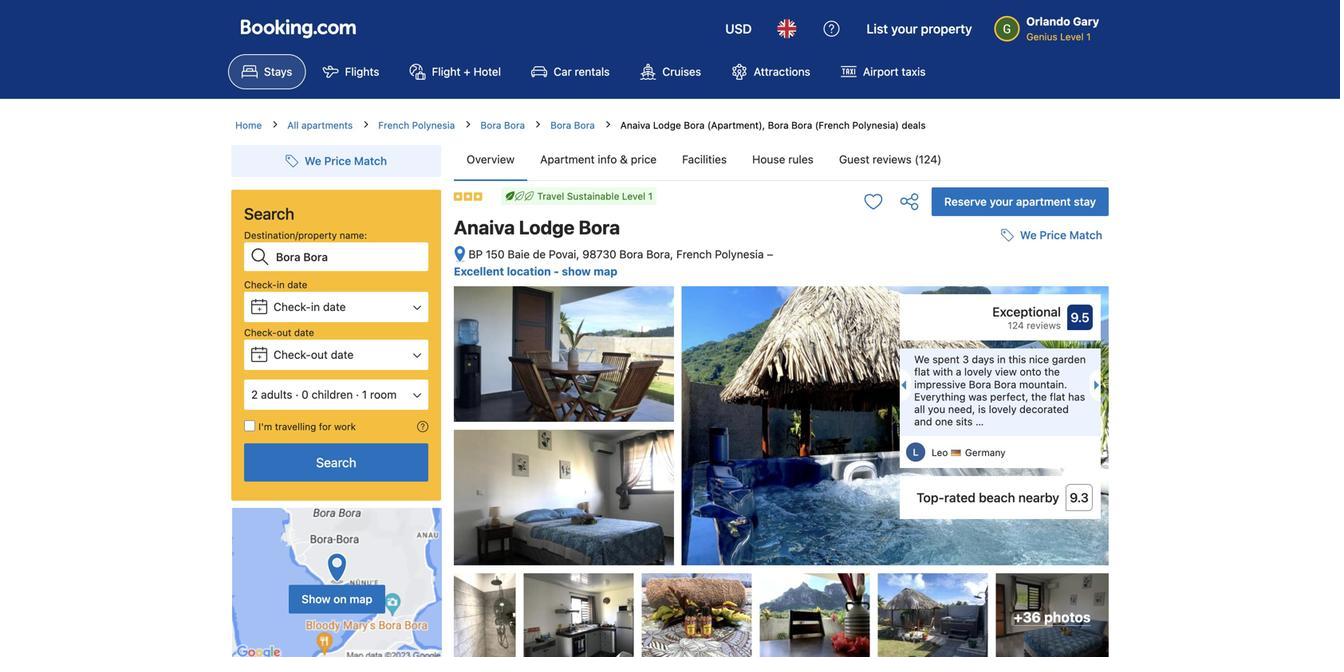 Task type: locate. For each thing, give the bounding box(es) containing it.
in down destination/property
[[277, 279, 285, 291]]

· left 0 on the left
[[296, 388, 299, 401]]

0 vertical spatial we price match
[[305, 154, 387, 168]]

0 vertical spatial polynesia
[[412, 120, 455, 131]]

0 vertical spatial search
[[244, 204, 294, 223]]

2 vertical spatial in
[[998, 354, 1006, 366]]

1 horizontal spatial in
[[311, 301, 320, 314]]

bora bora link up apartment
[[551, 118, 595, 132]]

1 horizontal spatial we price match
[[1021, 229, 1103, 242]]

out
[[277, 327, 292, 338], [311, 348, 328, 362]]

garden
[[1053, 354, 1087, 366]]

match down french polynesia
[[354, 154, 387, 168]]

polynesia left –
[[715, 248, 764, 261]]

check-in date down where are you going? field
[[274, 301, 346, 314]]

1 horizontal spatial anaiva
[[621, 120, 651, 131]]

0 horizontal spatial search
[[244, 204, 294, 223]]

1 vertical spatial anaiva
[[454, 216, 515, 239]]

we price match inside 'search' section
[[305, 154, 387, 168]]

1 left room
[[362, 388, 367, 401]]

we price match down apartments
[[305, 154, 387, 168]]

check-
[[244, 279, 277, 291], [274, 301, 311, 314], [244, 327, 277, 338], [274, 348, 311, 362]]

1 vertical spatial out
[[311, 348, 328, 362]]

0 vertical spatial lovely
[[965, 366, 993, 378]]

(french
[[816, 120, 850, 131]]

lodge up 'de'
[[519, 216, 575, 239]]

your right reserve
[[990, 195, 1014, 208]]

next image
[[1095, 381, 1105, 390]]

we price match button down apartment at the right of page
[[995, 221, 1109, 250]]

bp
[[469, 248, 483, 261]]

out up adults
[[277, 327, 292, 338]]

show
[[562, 265, 591, 278]]

check-out date up 0 on the left
[[274, 348, 354, 362]]

0 horizontal spatial 1
[[362, 388, 367, 401]]

bora bora link up overview
[[481, 118, 525, 132]]

1 down gary
[[1087, 31, 1092, 42]]

germany
[[966, 447, 1006, 459]]

1 vertical spatial we
[[1021, 229, 1037, 242]]

price down apartment at the right of page
[[1040, 229, 1067, 242]]

a
[[956, 366, 962, 378]]

i'm
[[259, 421, 272, 433]]

polynesia down the flight
[[412, 120, 455, 131]]

price inside 'search' section
[[324, 154, 351, 168]]

travel sustainable level 1
[[538, 191, 653, 202]]

travel
[[538, 191, 565, 202]]

french polynesia link
[[379, 118, 455, 132]]

search button
[[244, 444, 429, 482]]

out up "2 adults · 0 children · 1 room"
[[311, 348, 328, 362]]

hotel
[[474, 65, 501, 78]]

the up mountain.
[[1045, 366, 1061, 378]]

0 vertical spatial map
[[594, 265, 618, 278]]

flights link
[[309, 54, 393, 89]]

map inside 'search' section
[[350, 593, 373, 606]]

1 vertical spatial flat
[[1050, 391, 1066, 403]]

show on map button
[[231, 508, 443, 658], [289, 586, 385, 614]]

0 horizontal spatial your
[[892, 21, 918, 36]]

bp 150 baie de povai, 98730 bora bora, french polynesia – excellent location - show map
[[454, 248, 774, 278]]

0 horizontal spatial we price match
[[305, 154, 387, 168]]

1 horizontal spatial lodge
[[653, 120, 682, 131]]

anaiva up bp
[[454, 216, 515, 239]]

anaiva up price
[[621, 120, 651, 131]]

gary
[[1074, 15, 1100, 28]]

work
[[334, 421, 356, 433]]

in
[[277, 279, 285, 291], [311, 301, 320, 314], [998, 354, 1006, 366]]

lovely down days
[[965, 366, 993, 378]]

0 vertical spatial in
[[277, 279, 285, 291]]

2 vertical spatial +
[[257, 353, 262, 361]]

0 vertical spatial french
[[379, 120, 410, 131]]

0 horizontal spatial ·
[[296, 388, 299, 401]]

0 horizontal spatial lodge
[[519, 216, 575, 239]]

1 down price
[[649, 191, 653, 202]]

1 vertical spatial french
[[677, 248, 712, 261]]

view
[[996, 366, 1018, 378]]

level down &
[[622, 191, 646, 202]]

guest reviews (124)
[[840, 153, 942, 166]]

124
[[1008, 320, 1025, 331]]

1 vertical spatial match
[[1070, 229, 1103, 242]]

1 horizontal spatial out
[[311, 348, 328, 362]]

reserve your apartment stay
[[945, 195, 1097, 208]]

1 vertical spatial polynesia
[[715, 248, 764, 261]]

list
[[867, 21, 889, 36]]

apartment info & price
[[541, 153, 657, 166]]

2 adults · 0 children · 1 room
[[251, 388, 397, 401]]

0 vertical spatial anaiva
[[621, 120, 651, 131]]

flat left the with
[[915, 366, 931, 378]]

all
[[288, 120, 299, 131]]

1 vertical spatial level
[[622, 191, 646, 202]]

map down the '98730'
[[594, 265, 618, 278]]

flat up decorated
[[1050, 391, 1066, 403]]

1 horizontal spatial we
[[915, 354, 930, 366]]

bora bora up overview
[[481, 120, 525, 131]]

+ for check-in date
[[257, 305, 262, 313]]

0 horizontal spatial french
[[379, 120, 410, 131]]

search down work in the left of the page
[[316, 455, 357, 471]]

0 vertical spatial check-out date
[[244, 327, 314, 338]]

reviews
[[873, 153, 912, 166], [1027, 320, 1062, 331]]

0 horizontal spatial map
[[350, 593, 373, 606]]

2 vertical spatial we
[[915, 354, 930, 366]]

1 vertical spatial we price match
[[1021, 229, 1103, 242]]

0 horizontal spatial out
[[277, 327, 292, 338]]

1 horizontal spatial ·
[[356, 388, 359, 401]]

the down mountain.
[[1032, 391, 1048, 403]]

match inside 'search' section
[[354, 154, 387, 168]]

if you select this option, we'll show you popular business travel features like breakfast, wifi and free parking. image
[[417, 421, 429, 433], [417, 421, 429, 433]]

1 horizontal spatial bora bora
[[551, 120, 595, 131]]

property
[[921, 21, 973, 36]]

in down where are you going? field
[[311, 301, 320, 314]]

2 horizontal spatial in
[[998, 354, 1006, 366]]

your for list
[[892, 21, 918, 36]]

excellent location - show map button
[[454, 265, 618, 278]]

2 horizontal spatial 1
[[1087, 31, 1092, 42]]

9.3 element
[[1066, 485, 1094, 512]]

check-out date up adults
[[244, 327, 314, 338]]

cruises link
[[627, 54, 715, 89]]

1 horizontal spatial price
[[1040, 229, 1067, 242]]

we down reserve your apartment stay button
[[1021, 229, 1037, 242]]

location
[[507, 265, 551, 278]]

we price match down apartment at the right of page
[[1021, 229, 1103, 242]]

0 horizontal spatial we
[[305, 154, 321, 168]]

map inside the bp 150 baie de povai, 98730 bora bora, french polynesia – excellent location - show map
[[594, 265, 618, 278]]

0 horizontal spatial bora bora
[[481, 120, 525, 131]]

0 vertical spatial reviews
[[873, 153, 912, 166]]

0 vertical spatial we price match button
[[279, 147, 394, 176]]

rated
[[945, 491, 976, 506]]

rated exceptional element
[[908, 303, 1062, 322]]

1 vertical spatial +
[[257, 305, 262, 313]]

1 vertical spatial 1
[[649, 191, 653, 202]]

0 horizontal spatial level
[[622, 191, 646, 202]]

is
[[979, 403, 987, 415]]

we down all apartments
[[305, 154, 321, 168]]

apartment info & price link
[[528, 139, 670, 180]]

1 horizontal spatial 1
[[649, 191, 653, 202]]

for
[[319, 421, 332, 433]]

1 horizontal spatial reviews
[[1027, 320, 1062, 331]]

stays
[[264, 65, 292, 78]]

0 vertical spatial price
[[324, 154, 351, 168]]

· right children
[[356, 388, 359, 401]]

your
[[892, 21, 918, 36], [990, 195, 1014, 208]]

we inside 'search' section
[[305, 154, 321, 168]]

match down stay
[[1070, 229, 1103, 242]]

attractions link
[[718, 54, 824, 89]]

lodge up price
[[653, 120, 682, 131]]

bora bora
[[481, 120, 525, 131], [551, 120, 595, 131]]

0 vertical spatial we
[[305, 154, 321, 168]]

reviews down exceptional
[[1027, 320, 1062, 331]]

1 inside "2 adults · 0 children · 1 room" dropdown button
[[362, 388, 367, 401]]

we price match for the bottom the we price match "dropdown button"
[[1021, 229, 1103, 242]]

we for the we price match "dropdown button" inside 'search' section
[[305, 154, 321, 168]]

sustainable
[[567, 191, 620, 202]]

exceptional
[[993, 305, 1062, 320]]

+36 photos link
[[996, 574, 1109, 658]]

beach
[[979, 491, 1016, 506]]

1 horizontal spatial match
[[1070, 229, 1103, 242]]

i'm travelling for work
[[259, 421, 356, 433]]

1 vertical spatial search
[[316, 455, 357, 471]]

with
[[933, 366, 954, 378]]

1 · from the left
[[296, 388, 299, 401]]

+ for check-out date
[[257, 353, 262, 361]]

0 horizontal spatial bora bora link
[[481, 118, 525, 132]]

1 vertical spatial lodge
[[519, 216, 575, 239]]

anaiva lodge bora (apartment), bora bora (french polynesia) deals
[[621, 120, 926, 131]]

0 vertical spatial match
[[354, 154, 387, 168]]

date
[[288, 279, 308, 291], [323, 301, 346, 314], [294, 327, 314, 338], [331, 348, 354, 362]]

bora
[[481, 120, 502, 131], [504, 120, 525, 131], [551, 120, 572, 131], [574, 120, 595, 131], [684, 120, 705, 131], [768, 120, 789, 131], [792, 120, 813, 131], [579, 216, 620, 239], [620, 248, 644, 261], [969, 379, 992, 391], [995, 379, 1017, 391]]

0 vertical spatial out
[[277, 327, 292, 338]]

was
[[969, 391, 988, 403]]

level down gary
[[1061, 31, 1084, 42]]

in up 'view'
[[998, 354, 1006, 366]]

we price match
[[305, 154, 387, 168], [1021, 229, 1103, 242]]

0 horizontal spatial polynesia
[[412, 120, 455, 131]]

1 horizontal spatial bora bora link
[[551, 118, 595, 132]]

search up destination/property
[[244, 204, 294, 223]]

1 horizontal spatial we price match button
[[995, 221, 1109, 250]]

in inside the we spent 3 days in this nice garden flat with a lovely view onto the impressive bora bora mountain. everything was perfect, the flat has all you need, is lovely decorated and one sits …
[[998, 354, 1006, 366]]

0 horizontal spatial anaiva
[[454, 216, 515, 239]]

apartment
[[541, 153, 595, 166]]

onto
[[1020, 366, 1042, 378]]

flight
[[432, 65, 461, 78]]

top-
[[917, 491, 945, 506]]

0 vertical spatial level
[[1061, 31, 1084, 42]]

check-in date down destination/property
[[244, 279, 308, 291]]

2 vertical spatial 1
[[362, 388, 367, 401]]

1 horizontal spatial map
[[594, 265, 618, 278]]

bora inside the bp 150 baie de povai, 98730 bora bora, french polynesia – excellent location - show map
[[620, 248, 644, 261]]

top-rated beach nearby
[[917, 491, 1060, 506]]

1 vertical spatial reviews
[[1027, 320, 1062, 331]]

1 vertical spatial price
[[1040, 229, 1067, 242]]

-
[[554, 265, 559, 278]]

1 horizontal spatial polynesia
[[715, 248, 764, 261]]

0 horizontal spatial we price match button
[[279, 147, 394, 176]]

we price match button down apartments
[[279, 147, 394, 176]]

rentals
[[575, 65, 610, 78]]

click to open map view image
[[454, 246, 466, 264]]

your account menu orlando gary genius level 1 element
[[995, 7, 1106, 44]]

bora bora up apartment
[[551, 120, 595, 131]]

1 vertical spatial map
[[350, 593, 373, 606]]

anaiva for anaiva lodge bora
[[454, 216, 515, 239]]

polynesia inside the bp 150 baie de povai, 98730 bora bora, french polynesia – excellent location - show map
[[715, 248, 764, 261]]

0 vertical spatial lodge
[[653, 120, 682, 131]]

we
[[305, 154, 321, 168], [1021, 229, 1037, 242], [915, 354, 930, 366]]

1 bora bora from the left
[[481, 120, 525, 131]]

lovely
[[965, 366, 993, 378], [989, 403, 1017, 415]]

0 horizontal spatial flat
[[915, 366, 931, 378]]

your inside button
[[990, 195, 1014, 208]]

price down apartments
[[324, 154, 351, 168]]

your right list
[[892, 21, 918, 36]]

0 horizontal spatial price
[[324, 154, 351, 168]]

date up 0 on the left
[[294, 327, 314, 338]]

taxis
[[902, 65, 926, 78]]

french polynesia
[[379, 120, 455, 131]]

lovely down perfect, at the bottom right
[[989, 403, 1017, 415]]

decorated
[[1020, 403, 1069, 415]]

check-out date
[[244, 327, 314, 338], [274, 348, 354, 362]]

price for the bottom the we price match "dropdown button"
[[1040, 229, 1067, 242]]

2 horizontal spatial we
[[1021, 229, 1037, 242]]

anaiva
[[621, 120, 651, 131], [454, 216, 515, 239]]

1 horizontal spatial french
[[677, 248, 712, 261]]

guest reviews (124) link
[[827, 139, 955, 180]]

1 vertical spatial your
[[990, 195, 1014, 208]]

1 horizontal spatial level
[[1061, 31, 1084, 42]]

0 vertical spatial your
[[892, 21, 918, 36]]

0 vertical spatial 1
[[1087, 31, 1092, 42]]

french inside the bp 150 baie de povai, 98730 bora bora, french polynesia – excellent location - show map
[[677, 248, 712, 261]]

car rentals link
[[518, 54, 624, 89]]

french down flights
[[379, 120, 410, 131]]

2 · from the left
[[356, 388, 359, 401]]

1 horizontal spatial your
[[990, 195, 1014, 208]]

french right bora,
[[677, 248, 712, 261]]

we left spent
[[915, 354, 930, 366]]

we for the bottom the we price match "dropdown button"
[[1021, 229, 1037, 242]]

date up "2 adults · 0 children · 1 room" dropdown button
[[331, 348, 354, 362]]

1 horizontal spatial search
[[316, 455, 357, 471]]

map right on
[[350, 593, 373, 606]]

map
[[594, 265, 618, 278], [350, 593, 373, 606]]

0 horizontal spatial match
[[354, 154, 387, 168]]

reviews left the (124)
[[873, 153, 912, 166]]

we price match for the we price match "dropdown button" inside 'search' section
[[305, 154, 387, 168]]

0 horizontal spatial in
[[277, 279, 285, 291]]

match
[[354, 154, 387, 168], [1070, 229, 1103, 242]]



Task type: vqa. For each thing, say whether or not it's contained in the screenshot.
your for List
yes



Task type: describe. For each thing, give the bounding box(es) containing it.
booking.com image
[[241, 19, 356, 38]]

excellent
[[454, 265, 504, 278]]

house rules
[[753, 153, 814, 166]]

3
[[963, 354, 970, 366]]

150
[[486, 248, 505, 261]]

on
[[334, 593, 347, 606]]

Where are you going? field
[[270, 243, 429, 271]]

98730
[[583, 248, 617, 261]]

we inside the we spent 3 days in this nice garden flat with a lovely view onto the impressive bora bora mountain. everything was perfect, the flat has all you need, is lovely decorated and one sits …
[[915, 354, 930, 366]]

0 vertical spatial check-in date
[[244, 279, 308, 291]]

airport
[[864, 65, 899, 78]]

apartments
[[302, 120, 353, 131]]

2 bora bora from the left
[[551, 120, 595, 131]]

list your property
[[867, 21, 973, 36]]

cruises
[[663, 65, 702, 78]]

we price match button inside 'search' section
[[279, 147, 394, 176]]

facilities link
[[670, 139, 740, 180]]

house rules link
[[740, 139, 827, 180]]

show
[[302, 593, 331, 606]]

1 vertical spatial check-out date
[[274, 348, 354, 362]]

perfect,
[[991, 391, 1029, 403]]

list your property link
[[858, 10, 982, 48]]

deals
[[902, 120, 926, 131]]

all apartments link
[[288, 118, 353, 132]]

1 horizontal spatial flat
[[1050, 391, 1066, 403]]

facilities
[[683, 153, 727, 166]]

baie
[[508, 248, 530, 261]]

bora,
[[647, 248, 674, 261]]

date down destination/property
[[288, 279, 308, 291]]

this
[[1009, 354, 1027, 366]]

price for the we price match "dropdown button" inside 'search' section
[[324, 154, 351, 168]]

destination/property name:
[[244, 230, 367, 241]]

match for the bottom the we price match "dropdown button"
[[1070, 229, 1103, 242]]

room
[[370, 388, 397, 401]]

orlando gary genius level 1
[[1027, 15, 1100, 42]]

(apartment),
[[708, 120, 766, 131]]

has
[[1069, 391, 1086, 403]]

travelling
[[275, 421, 316, 433]]

1 bora bora link from the left
[[481, 118, 525, 132]]

house
[[753, 153, 786, 166]]

1 vertical spatial in
[[311, 301, 320, 314]]

nice
[[1030, 354, 1050, 366]]

9.5
[[1071, 310, 1090, 325]]

0 vertical spatial the
[[1045, 366, 1061, 378]]

lodge for anaiva lodge bora (apartment), bora bora (french polynesia) deals
[[653, 120, 682, 131]]

your for reserve
[[990, 195, 1014, 208]]

mountain.
[[1020, 379, 1068, 391]]

flights
[[345, 65, 379, 78]]

polynesia)
[[853, 120, 900, 131]]

car rentals
[[554, 65, 610, 78]]

anaiva for anaiva lodge bora (apartment), bora bora (french polynesia) deals
[[621, 120, 651, 131]]

info
[[598, 153, 617, 166]]

0 vertical spatial +
[[464, 65, 471, 78]]

top-rated beach nearby element
[[908, 489, 1060, 508]]

reserve
[[945, 195, 987, 208]]

home link
[[235, 118, 262, 132]]

2
[[251, 388, 258, 401]]

airport taxis link
[[828, 54, 940, 89]]

genius
[[1027, 31, 1058, 42]]

exceptional 124 reviews
[[993, 305, 1062, 331]]

photos
[[1045, 610, 1091, 626]]

everything
[[915, 391, 966, 403]]

…
[[976, 416, 984, 428]]

sits
[[956, 416, 973, 428]]

attractions
[[754, 65, 811, 78]]

rules
[[789, 153, 814, 166]]

de
[[533, 248, 546, 261]]

overview link
[[454, 139, 528, 180]]

1 vertical spatial we price match button
[[995, 221, 1109, 250]]

search section
[[225, 132, 448, 658]]

usd
[[726, 21, 752, 36]]

0
[[302, 388, 309, 401]]

nearby
[[1019, 491, 1060, 506]]

search inside button
[[316, 455, 357, 471]]

match for the we price match "dropdown button" inside 'search' section
[[354, 154, 387, 168]]

+36 photos
[[1014, 610, 1091, 626]]

guest
[[840, 153, 870, 166]]

1 inside orlando gary genius level 1
[[1087, 31, 1092, 42]]

reviews inside exceptional 124 reviews
[[1027, 320, 1062, 331]]

2 adults · 0 children · 1 room button
[[244, 380, 429, 410]]

anaiva lodge bora (apartment), bora bora (french polynesia) deals link
[[621, 120, 926, 131]]

previous image
[[897, 381, 907, 390]]

usd button
[[716, 10, 762, 48]]

days
[[972, 354, 995, 366]]

0 vertical spatial flat
[[915, 366, 931, 378]]

show on map
[[302, 593, 373, 606]]

0 horizontal spatial reviews
[[873, 153, 912, 166]]

stay
[[1075, 195, 1097, 208]]

overview
[[467, 153, 515, 166]]

povai,
[[549, 248, 580, 261]]

–
[[767, 248, 774, 261]]

impressive
[[915, 379, 967, 391]]

scored 9.5 element
[[1068, 305, 1094, 331]]

date down where are you going? field
[[323, 301, 346, 314]]

1 vertical spatial the
[[1032, 391, 1048, 403]]

+36
[[1014, 610, 1042, 626]]

flight + hotel
[[432, 65, 501, 78]]

2 bora bora link from the left
[[551, 118, 595, 132]]

destination/property
[[244, 230, 337, 241]]

car
[[554, 65, 572, 78]]

spent
[[933, 354, 960, 366]]

9.3
[[1070, 491, 1089, 506]]

leo
[[932, 447, 949, 459]]

lodge for anaiva lodge bora
[[519, 216, 575, 239]]

orlando
[[1027, 15, 1071, 28]]

level inside orlando gary genius level 1
[[1061, 31, 1084, 42]]

1 vertical spatial check-in date
[[274, 301, 346, 314]]

1 vertical spatial lovely
[[989, 403, 1017, 415]]

need,
[[949, 403, 976, 415]]

price
[[631, 153, 657, 166]]

apartment
[[1017, 195, 1072, 208]]



